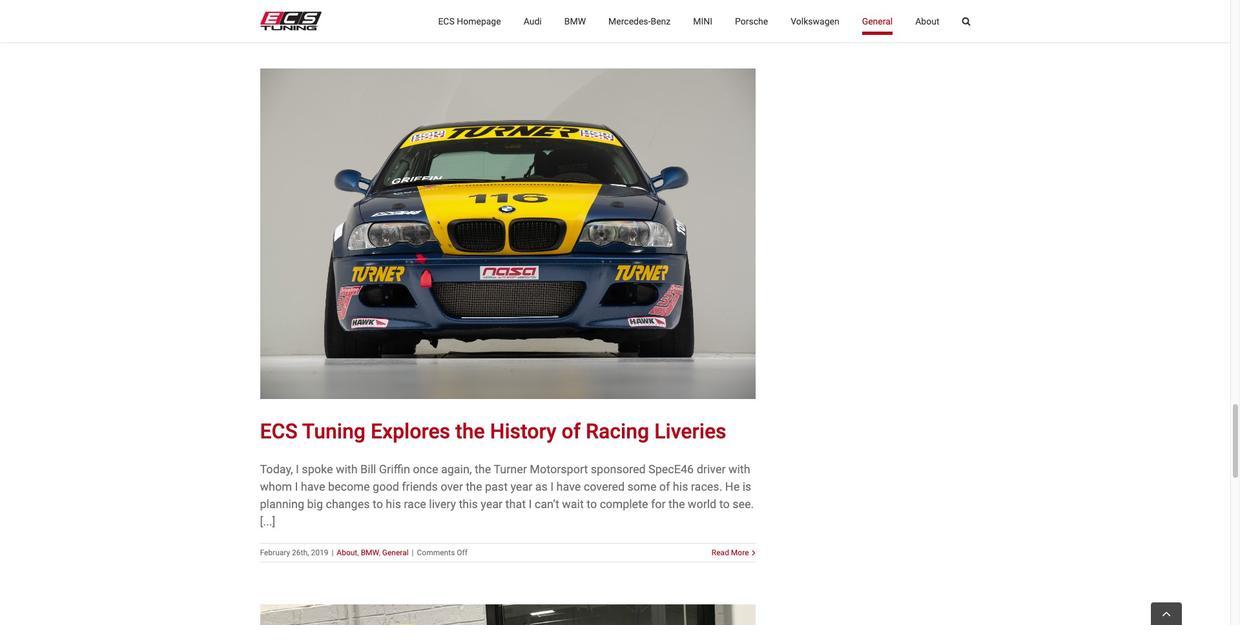 Task type: vqa. For each thing, say whether or not it's contained in the screenshot.
the leftmost 'of'
yes



Task type: describe. For each thing, give the bounding box(es) containing it.
homepage
[[457, 16, 501, 26]]

for
[[651, 497, 666, 511]]

that
[[506, 497, 526, 511]]

0 vertical spatial of
[[562, 419, 581, 444]]

ecs homepage link
[[438, 0, 501, 42]]

once
[[413, 462, 438, 476]]

some
[[628, 480, 657, 493]]

0 horizontal spatial his
[[386, 497, 401, 511]]

1 vertical spatial year
[[481, 497, 503, 511]]

become
[[328, 480, 370, 493]]

1 vertical spatial general link
[[382, 548, 409, 557]]

read for mini
[[712, 12, 729, 21]]

the right the for
[[669, 497, 685, 511]]

ecs tuning logo image
[[260, 12, 321, 30]]

1 horizontal spatial benz
[[651, 16, 671, 26]]

0 horizontal spatial volkswagen
[[546, 12, 588, 21]]

see.
[[733, 497, 754, 511]]

march 6th, 2019 | about
[[260, 12, 345, 21]]

0 horizontal spatial comments
[[417, 548, 455, 557]]

griffin
[[379, 462, 410, 476]]

1 horizontal spatial comments
[[596, 12, 634, 21]]

wait
[[562, 497, 584, 511]]

friends
[[402, 480, 438, 493]]

is
[[743, 480, 752, 493]]

covered
[[584, 480, 625, 493]]

read more link for general
[[712, 547, 749, 559]]

0 vertical spatial his
[[673, 480, 688, 493]]

february
[[260, 548, 290, 557]]

the up the past
[[475, 462, 491, 476]]

1 horizontal spatial mini
[[693, 16, 713, 26]]

6th,
[[284, 12, 297, 21]]

of inside today, i spoke with bill griffin once again, the turner motorsport sponsored spece46 driver with whom i have become good friends over the past year as i have covered some of his races. he is planning big changes to his race livery this year that i can't wait to complete for the world to see. [...]
[[660, 480, 670, 493]]

read for general
[[712, 548, 729, 557]]

read more link for mini
[[712, 11, 749, 22]]

can't
[[535, 497, 559, 511]]

2019 for 26th,
[[311, 548, 328, 557]]

0 horizontal spatial benz
[[474, 12, 491, 21]]

again,
[[441, 462, 472, 476]]

he
[[725, 480, 740, 493]]

bill
[[361, 462, 376, 476]]

ecs tuning explores the history of racing liveries image
[[260, 68, 756, 399]]

0 horizontal spatial mercedes-benz link
[[438, 12, 491, 21]]

1 horizontal spatial volkswagen
[[791, 16, 840, 26]]

mercedes-benz
[[609, 16, 671, 26]]

explores
[[371, 419, 450, 444]]

audi
[[524, 16, 542, 26]]

0 horizontal spatial volkswagen link
[[546, 12, 588, 21]]

spece46
[[649, 462, 694, 476]]

february 26th, 2019 | about , bmw , general | comments off
[[260, 548, 468, 557]]

about for february 26th, 2019 | about , bmw , general | comments off
[[337, 548, 357, 557]]

i right as
[[551, 480, 554, 493]]

1 horizontal spatial mercedes-
[[609, 16, 651, 26]]

i right whom
[[295, 480, 298, 493]]

about link for mini
[[324, 12, 345, 21]]

big
[[307, 497, 323, 511]]

0 horizontal spatial bmw
[[361, 548, 379, 557]]

0 vertical spatial year
[[511, 480, 533, 493]]

comments off
[[596, 12, 647, 21]]

sponsored
[[591, 462, 646, 476]]

about for march 6th, 2019 | about
[[324, 12, 345, 21]]

about link for general
[[337, 548, 357, 557]]

ecs homepage
[[438, 16, 501, 26]]

0 horizontal spatial mini
[[494, 12, 511, 21]]

1 horizontal spatial volkswagen link
[[791, 0, 840, 42]]

1 horizontal spatial bmw
[[565, 16, 586, 26]]

1 vertical spatial bmw link
[[361, 548, 379, 557]]

races.
[[691, 480, 723, 493]]



Task type: locate. For each thing, give the bounding box(es) containing it.
bmw down changes
[[361, 548, 379, 557]]

about link
[[916, 0, 940, 42], [324, 12, 345, 21], [337, 548, 357, 557]]

bmw link right audi
[[565, 0, 586, 42]]

2 to from the left
[[587, 497, 597, 511]]

[...]
[[260, 515, 275, 528]]

1 horizontal spatial |
[[332, 548, 334, 557]]

read more link
[[712, 11, 749, 22], [712, 547, 749, 559]]

this
[[459, 497, 478, 511]]

| right 26th,
[[332, 548, 334, 557]]

i
[[296, 462, 299, 476], [295, 480, 298, 493], [551, 480, 554, 493], [529, 497, 532, 511]]

as
[[535, 480, 548, 493]]

the
[[456, 419, 485, 444], [475, 462, 491, 476], [466, 480, 482, 493], [669, 497, 685, 511]]

bmw right audi
[[565, 16, 586, 26]]

2 read from the top
[[712, 548, 729, 557]]

1 horizontal spatial mini link
[[693, 0, 713, 42]]

porsche
[[514, 12, 543, 21], [735, 16, 768, 26]]

racing
[[586, 419, 649, 444]]

| down race
[[412, 548, 414, 557]]

audi link
[[524, 0, 542, 42]]

to left see.
[[720, 497, 730, 511]]

changes
[[326, 497, 370, 511]]

benz left audi
[[474, 12, 491, 21]]

1 vertical spatial comments
[[417, 548, 455, 557]]

benz
[[474, 12, 491, 21], [651, 16, 671, 26]]

| right 6th,
[[319, 12, 321, 21]]

have
[[301, 480, 325, 493], [557, 480, 581, 493]]

1 vertical spatial read
[[712, 548, 729, 557]]

of up the for
[[660, 480, 670, 493]]

over
[[441, 480, 463, 493]]

1 vertical spatial of
[[660, 480, 670, 493]]

turner
[[494, 462, 527, 476]]

the up the 'again,'
[[456, 419, 485, 444]]

ecs for ecs tuning explores the history of racing liveries
[[260, 419, 298, 444]]

tuning
[[302, 419, 366, 444]]

2 horizontal spatial |
[[412, 548, 414, 557]]

0 horizontal spatial porsche link
[[514, 12, 543, 21]]

,
[[434, 12, 436, 21], [491, 12, 492, 21], [543, 12, 544, 21], [357, 548, 359, 557], [379, 548, 380, 557]]

1 horizontal spatial year
[[511, 480, 533, 493]]

2 horizontal spatial to
[[720, 497, 730, 511]]

0 horizontal spatial mini link
[[494, 12, 511, 21]]

0 horizontal spatial with
[[336, 462, 358, 476]]

ecs
[[438, 16, 455, 26], [260, 419, 298, 444]]

1 vertical spatial bmw
[[361, 548, 379, 557]]

ecs tuning explores the history of racing liveries
[[260, 419, 727, 444]]

0 vertical spatial bmw
[[565, 16, 586, 26]]

2019
[[298, 12, 316, 21], [311, 548, 328, 557]]

1 more from the top
[[731, 12, 749, 21]]

with up become
[[336, 462, 358, 476]]

general
[[862, 16, 893, 26], [382, 548, 409, 557]]

1 have from the left
[[301, 480, 325, 493]]

his
[[673, 480, 688, 493], [386, 497, 401, 511]]

his down good
[[386, 497, 401, 511]]

complete
[[600, 497, 648, 511]]

1 vertical spatial off
[[457, 548, 468, 557]]

more for general
[[731, 548, 749, 557]]

good
[[373, 480, 399, 493]]

year
[[511, 480, 533, 493], [481, 497, 503, 511]]

1 vertical spatial more
[[731, 548, 749, 557]]

liveries
[[655, 419, 727, 444]]

1 horizontal spatial general link
[[862, 0, 893, 42]]

general link
[[862, 0, 893, 42], [382, 548, 409, 557]]

motorsport
[[530, 462, 588, 476]]

0 vertical spatial general link
[[862, 0, 893, 42]]

ecs tuning explores the history of racing liveries link
[[260, 419, 727, 444]]

0 horizontal spatial porsche
[[514, 12, 543, 21]]

| for 26th,
[[332, 548, 334, 557]]

the up this
[[466, 480, 482, 493]]

ecs for ecs homepage
[[438, 16, 455, 26]]

0 horizontal spatial general
[[382, 548, 409, 557]]

1 horizontal spatial porsche link
[[735, 0, 768, 42]]

about
[[324, 12, 345, 21], [916, 16, 940, 26], [337, 548, 357, 557]]

volkswagen
[[546, 12, 588, 21], [791, 16, 840, 26]]

0 vertical spatial read
[[712, 12, 729, 21]]

1 horizontal spatial porsche
[[735, 16, 768, 26]]

read more
[[712, 12, 749, 21], [712, 548, 749, 557]]

0 vertical spatial read more
[[712, 12, 749, 21]]

history
[[490, 419, 557, 444]]

volkswagen link
[[791, 0, 840, 42], [546, 12, 588, 21]]

0 vertical spatial ecs
[[438, 16, 455, 26]]

mini link right mercedes-benz
[[693, 0, 713, 42]]

1 with from the left
[[336, 462, 358, 476]]

1 read more link from the top
[[712, 11, 749, 22]]

0 vertical spatial read more link
[[712, 11, 749, 22]]

1 horizontal spatial to
[[587, 497, 597, 511]]

bmw link
[[565, 0, 586, 42], [361, 548, 379, 557]]

have up wait
[[557, 480, 581, 493]]

2 read more from the top
[[712, 548, 749, 557]]

mercedes-
[[438, 12, 474, 21], [609, 16, 651, 26]]

| for 6th,
[[319, 12, 321, 21]]

1 vertical spatial 2019
[[311, 548, 328, 557]]

mini right mercedes-benz
[[693, 16, 713, 26]]

0 horizontal spatial off
[[457, 548, 468, 557]]

1 vertical spatial general
[[382, 548, 409, 557]]

ecs up today,
[[260, 419, 298, 444]]

march
[[260, 12, 282, 21]]

2 have from the left
[[557, 480, 581, 493]]

2019 right 26th,
[[311, 548, 328, 557]]

to right wait
[[587, 497, 597, 511]]

more
[[731, 12, 749, 21], [731, 548, 749, 557]]

0 horizontal spatial year
[[481, 497, 503, 511]]

2019 right 6th,
[[298, 12, 316, 21]]

benz right comments off
[[651, 16, 671, 26]]

1 horizontal spatial general
[[862, 16, 893, 26]]

3 to from the left
[[720, 497, 730, 511]]

1 read more from the top
[[712, 12, 749, 21]]

bmw link down changes
[[361, 548, 379, 557]]

mini left audi
[[494, 12, 511, 21]]

26th,
[[292, 548, 309, 557]]

mercedes-benz link
[[609, 0, 671, 42], [438, 12, 491, 21]]

read more for general
[[712, 548, 749, 557]]

with
[[336, 462, 358, 476], [729, 462, 751, 476]]

year up that
[[511, 480, 533, 493]]

mini
[[494, 12, 511, 21], [693, 16, 713, 26]]

0 horizontal spatial general link
[[382, 548, 409, 557]]

0 horizontal spatial of
[[562, 419, 581, 444]]

race
[[404, 497, 426, 511]]

planning
[[260, 497, 304, 511]]

today,
[[260, 462, 293, 476]]

more for mini
[[731, 12, 749, 21]]

with up he
[[729, 462, 751, 476]]

bmw
[[565, 16, 586, 26], [361, 548, 379, 557]]

are millennials causing a decline in car enthusiast culture? image
[[260, 605, 756, 625]]

world
[[688, 497, 717, 511]]

comments
[[596, 12, 634, 21], [417, 548, 455, 557]]

1 read from the top
[[712, 12, 729, 21]]

whom
[[260, 480, 292, 493]]

1 vertical spatial his
[[386, 497, 401, 511]]

1 horizontal spatial have
[[557, 480, 581, 493]]

0 horizontal spatial ecs
[[260, 419, 298, 444]]

have up big
[[301, 480, 325, 493]]

1 horizontal spatial mercedes-benz link
[[609, 0, 671, 42]]

0 vertical spatial off
[[636, 12, 647, 21]]

to
[[373, 497, 383, 511], [587, 497, 597, 511], [720, 497, 730, 511]]

0 vertical spatial more
[[731, 12, 749, 21]]

off
[[636, 12, 647, 21], [457, 548, 468, 557]]

1 horizontal spatial his
[[673, 480, 688, 493]]

0 horizontal spatial to
[[373, 497, 383, 511]]

0 vertical spatial general
[[862, 16, 893, 26]]

1 vertical spatial read more link
[[712, 547, 749, 559]]

of
[[562, 419, 581, 444], [660, 480, 670, 493]]

0 horizontal spatial |
[[319, 12, 321, 21]]

mini link
[[693, 0, 713, 42], [494, 12, 511, 21]]

0 horizontal spatial have
[[301, 480, 325, 493]]

read more for mini
[[712, 12, 749, 21]]

2 more from the top
[[731, 548, 749, 557]]

1 horizontal spatial bmw link
[[565, 0, 586, 42]]

read
[[712, 12, 729, 21], [712, 548, 729, 557]]

0 horizontal spatial bmw link
[[361, 548, 379, 557]]

of up motorsport
[[562, 419, 581, 444]]

spoke
[[302, 462, 333, 476]]

his down spece46
[[673, 480, 688, 493]]

0 vertical spatial 2019
[[298, 12, 316, 21]]

0 horizontal spatial mercedes-
[[438, 12, 474, 21]]

1 horizontal spatial off
[[636, 12, 647, 21]]

year down the past
[[481, 497, 503, 511]]

today, i spoke with bill griffin once again, the turner motorsport sponsored spece46 driver with whom i have become good friends over the past year as i have covered some of his races. he is planning big changes to his race livery this year that i can't wait to complete for the world to see. [...]
[[260, 462, 754, 528]]

past
[[485, 480, 508, 493]]

to down good
[[373, 497, 383, 511]]

mini link left audi
[[494, 12, 511, 21]]

, mercedes-benz , mini porsche , volkswagen
[[434, 12, 588, 21]]

driver
[[697, 462, 726, 476]]

i left spoke
[[296, 462, 299, 476]]

livery
[[429, 497, 456, 511]]

1 horizontal spatial with
[[729, 462, 751, 476]]

1 to from the left
[[373, 497, 383, 511]]

0 vertical spatial comments
[[596, 12, 634, 21]]

ecs left homepage
[[438, 16, 455, 26]]

1 horizontal spatial ecs
[[438, 16, 455, 26]]

1 vertical spatial ecs
[[260, 419, 298, 444]]

2 with from the left
[[729, 462, 751, 476]]

2 read more link from the top
[[712, 547, 749, 559]]

i right that
[[529, 497, 532, 511]]

porsche link
[[735, 0, 768, 42], [514, 12, 543, 21]]

2019 for 6th,
[[298, 12, 316, 21]]

0 vertical spatial bmw link
[[565, 0, 586, 42]]

1 horizontal spatial of
[[660, 480, 670, 493]]

|
[[319, 12, 321, 21], [332, 548, 334, 557], [412, 548, 414, 557]]

1 vertical spatial read more
[[712, 548, 749, 557]]



